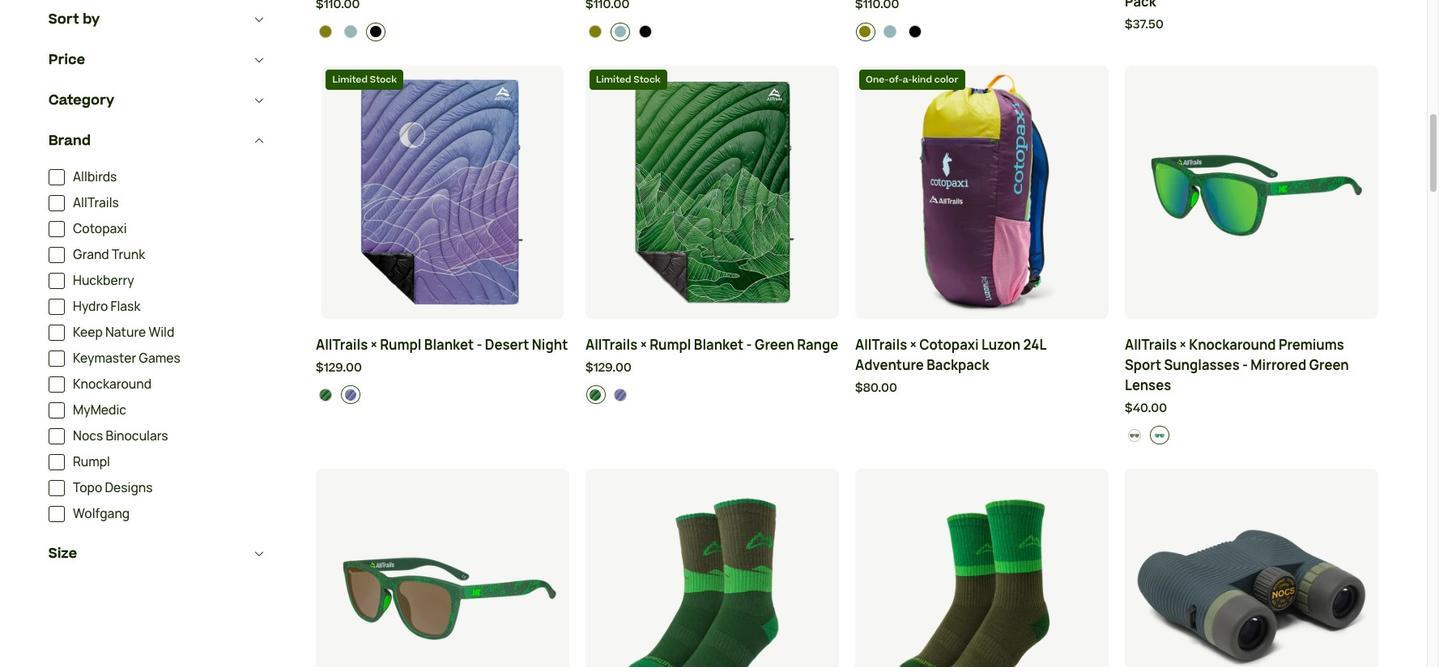 Task type: describe. For each thing, give the bounding box(es) containing it.
nature
[[105, 324, 146, 341]]

sort
[[49, 10, 79, 29]]

flask
[[111, 298, 140, 315]]

games
[[139, 350, 180, 367]]

sort by button
[[49, 0, 267, 40]]

mirrored green image
[[1154, 429, 1166, 442]]

- inside alltrails × knockaround premiums sport sunglasses - mirrored green lenses $40.00
[[1243, 356, 1248, 374]]

$40.00
[[1125, 400, 1167, 417]]

cotopaxi inside alltrails × cotopaxi luzon 24l adventure backpack $80.00
[[920, 336, 979, 354]]

alltrails for alltrails × cotopaxi luzon 24l adventure backpack
[[856, 336, 908, 354]]

rumpl for desert
[[380, 336, 422, 354]]

$40.00 link
[[1125, 400, 1379, 418]]

alltrails × cotopaxi luzon 24l adventure backpack link
[[856, 335, 1109, 376]]

black image for black option related to second olive icon from the right
[[639, 25, 652, 38]]

alltrails × knockaround premiums sport sunglasses - mirrored green lenses link
[[1125, 335, 1379, 396]]

alltrails for alltrails × rumpl blanket - green range
[[586, 336, 638, 354]]

0 horizontal spatial rumpl
[[73, 454, 110, 471]]

category
[[49, 91, 114, 110]]

green range image for alltrails × rumpl blanket - desert night
[[319, 389, 332, 402]]

knockaround inside alltrails × knockaround premiums sport sunglasses - mirrored green lenses $40.00
[[1190, 336, 1276, 354]]

- for green
[[747, 336, 752, 354]]

$80.00 link
[[856, 380, 1109, 398]]

3 olive image from the left
[[859, 25, 872, 38]]

price
[[49, 50, 85, 70]]

rumpl for green
[[650, 336, 691, 354]]

size
[[49, 544, 77, 564]]

price button
[[49, 40, 267, 80]]

night
[[532, 336, 568, 354]]

huckberry
[[73, 272, 134, 289]]

alltrails × rumpl blanket - green range link
[[586, 335, 839, 355]]

by
[[83, 10, 100, 29]]

alltrails down allbirds at the top left of the page
[[73, 194, 119, 211]]

keep nature wild
[[73, 324, 174, 341]]

black radio for 3rd olive icon from left
[[906, 22, 925, 41]]

$129.00 link for desert
[[316, 359, 570, 378]]

grand
[[73, 246, 109, 263]]

1 olive image from the left
[[319, 25, 332, 38]]

0 horizontal spatial knockaround
[[73, 376, 152, 393]]

alltrails × cotopaxi luzon 24l adventure backpack $80.00
[[856, 336, 1046, 397]]

topo designs
[[73, 480, 153, 497]]

× for alltrails × rumpl blanket - desert night
[[371, 336, 378, 354]]

olive radio for black option corresponding to 3rd olive icon from left
[[856, 22, 875, 41]]

desert night image for alltrails × rumpl blanket - desert night
[[344, 389, 357, 402]]

alltrails for alltrails × knockaround premiums sport sunglasses - mirrored green lenses
[[1125, 336, 1177, 354]]

Amber radio
[[1126, 426, 1145, 445]]

sunglasses
[[1165, 356, 1240, 374]]

blanket for desert
[[424, 336, 474, 354]]

alltrails × rumpl blanket - desert night link
[[316, 335, 570, 355]]

green range radio for alltrails × rumpl blanket - desert night
[[316, 386, 336, 404]]

0 horizontal spatial cotopaxi
[[73, 220, 127, 237]]

allbirds
[[73, 169, 117, 186]]

Sage radio
[[611, 22, 631, 41]]

24l
[[1024, 336, 1046, 354]]

keep
[[73, 324, 103, 341]]

2 olive image from the left
[[589, 25, 602, 38]]

black radio for 3rd olive icon from right
[[366, 22, 386, 41]]

green range image for alltrails × rumpl blanket - green range
[[589, 389, 602, 402]]

mymedic
[[73, 402, 126, 419]]



Task type: locate. For each thing, give the bounding box(es) containing it.
1 horizontal spatial blanket
[[694, 336, 744, 354]]

knockaround
[[1190, 336, 1276, 354], [73, 376, 152, 393]]

0 vertical spatial cotopaxi
[[73, 220, 127, 237]]

adventure
[[856, 356, 924, 374]]

2 green range radio from the left
[[586, 386, 606, 404]]

2 black radio from the left
[[636, 22, 656, 41]]

2 horizontal spatial olive image
[[859, 25, 872, 38]]

wolfgang
[[73, 506, 130, 523]]

keymaster
[[73, 350, 136, 367]]

sage image for 3rd olive icon from right's black option olive option sage option
[[344, 25, 357, 38]]

rumpl inside the alltrails × rumpl blanket - green range $129.00
[[650, 336, 691, 354]]

hydro
[[73, 298, 108, 315]]

cotopaxi up the backpack
[[920, 336, 979, 354]]

alltrails × rumpl blanket - green range $129.00
[[586, 336, 839, 376]]

$129.00 for alltrails × rumpl blanket - desert night
[[316, 359, 362, 376]]

2 sage image from the left
[[884, 25, 897, 38]]

- inside the alltrails × rumpl blanket - green range $129.00
[[747, 336, 752, 354]]

0 horizontal spatial black radio
[[366, 22, 386, 41]]

$129.00 link down alltrails × rumpl blanket - green range link
[[586, 359, 839, 378]]

- left 'range'
[[747, 336, 752, 354]]

$129.00 up desert night option
[[316, 359, 362, 376]]

keymaster games
[[73, 350, 180, 367]]

cotopaxi
[[73, 220, 127, 237], [920, 336, 979, 354]]

1 green range radio from the left
[[316, 386, 336, 404]]

desert night image
[[344, 389, 357, 402], [614, 389, 627, 402]]

desert night image for alltrails × rumpl blanket - green range
[[614, 389, 627, 402]]

× inside the alltrails × rumpl blanket - green range $129.00
[[640, 336, 647, 354]]

black image
[[369, 25, 382, 38]]

designs
[[105, 480, 153, 497]]

Desert Night radio
[[611, 386, 631, 404]]

2 × from the left
[[640, 336, 647, 354]]

grand trunk
[[73, 246, 145, 263]]

1 horizontal spatial green range radio
[[586, 386, 606, 404]]

- left desert
[[477, 336, 482, 354]]

1 horizontal spatial $129.00 link
[[586, 359, 839, 378]]

alltrails inside alltrails × knockaround premiums sport sunglasses - mirrored green lenses $40.00
[[1125, 336, 1177, 354]]

× inside alltrails × cotopaxi luzon 24l adventure backpack $80.00
[[910, 336, 917, 354]]

1 horizontal spatial $129.00
[[586, 359, 632, 376]]

sport
[[1125, 356, 1162, 374]]

$37.50 link
[[1125, 16, 1379, 35]]

option group
[[316, 22, 570, 41], [586, 22, 840, 41], [856, 22, 1109, 41], [316, 386, 570, 404], [586, 386, 840, 404], [1126, 426, 1379, 445]]

green range radio for alltrails × rumpl blanket - green range
[[586, 386, 606, 404]]

× for alltrails × knockaround premiums sport sunglasses - mirrored green lenses
[[1180, 336, 1187, 354]]

×
[[371, 336, 378, 354], [640, 336, 647, 354], [910, 336, 917, 354], [1180, 336, 1187, 354]]

1 horizontal spatial cotopaxi
[[920, 336, 979, 354]]

alltrails up sport
[[1125, 336, 1177, 354]]

alltrails
[[73, 194, 119, 211], [316, 336, 368, 354], [586, 336, 638, 354], [856, 336, 908, 354], [1125, 336, 1177, 354]]

1 black image from the left
[[639, 25, 652, 38]]

lenses
[[1125, 376, 1172, 394]]

rumpl
[[380, 336, 422, 354], [650, 336, 691, 354], [73, 454, 110, 471]]

1 $129.00 link from the left
[[316, 359, 570, 378]]

alltrails inside the alltrails × rumpl blanket - green range $129.00
[[586, 336, 638, 354]]

olive image
[[319, 25, 332, 38], [589, 25, 602, 38], [859, 25, 872, 38]]

1 olive radio from the left
[[316, 22, 336, 41]]

$129.00 link
[[316, 359, 570, 378], [586, 359, 839, 378]]

wild
[[149, 324, 174, 341]]

2 desert night image from the left
[[614, 389, 627, 402]]

range
[[797, 336, 839, 354]]

nocs binoculars
[[73, 428, 168, 445]]

green left 'range'
[[755, 336, 795, 354]]

cotopaxi up grand
[[73, 220, 127, 237]]

Sage radio
[[341, 22, 361, 41], [881, 22, 900, 41]]

alltrails for alltrails × rumpl blanket - desert night
[[316, 336, 368, 354]]

2 horizontal spatial olive radio
[[856, 22, 875, 41]]

0 horizontal spatial black image
[[639, 25, 652, 38]]

1 vertical spatial green
[[1310, 356, 1349, 374]]

alltrails up adventure
[[856, 336, 908, 354]]

Olive radio
[[316, 22, 336, 41], [586, 22, 606, 41], [856, 22, 875, 41]]

black image
[[639, 25, 652, 38], [909, 25, 922, 38]]

green range image
[[319, 389, 332, 402], [589, 389, 602, 402]]

1 black radio from the left
[[366, 22, 386, 41]]

1 sage image from the left
[[344, 25, 357, 38]]

0 horizontal spatial blanket
[[424, 336, 474, 354]]

desert night image inside radio
[[614, 389, 627, 402]]

2 black image from the left
[[909, 25, 922, 38]]

3 black radio from the left
[[906, 22, 925, 41]]

1 horizontal spatial olive radio
[[586, 22, 606, 41]]

-
[[477, 336, 482, 354], [747, 336, 752, 354], [1243, 356, 1248, 374]]

blanket inside the alltrails × rumpl blanket - green range $129.00
[[694, 336, 744, 354]]

category button
[[49, 80, 267, 121]]

× inside alltrails × knockaround premiums sport sunglasses - mirrored green lenses $40.00
[[1180, 336, 1187, 354]]

blanket inside alltrails × rumpl blanket - desert night $129.00
[[424, 336, 474, 354]]

luzon
[[982, 336, 1021, 354]]

1 blanket from the left
[[424, 336, 474, 354]]

topo
[[73, 480, 102, 497]]

0 horizontal spatial olive image
[[319, 25, 332, 38]]

× inside alltrails × rumpl blanket - desert night $129.00
[[371, 336, 378, 354]]

0 horizontal spatial green range radio
[[316, 386, 336, 404]]

1 horizontal spatial sage image
[[884, 25, 897, 38]]

$80.00
[[856, 380, 898, 397]]

1 desert night image from the left
[[344, 389, 357, 402]]

1 horizontal spatial rumpl
[[380, 336, 422, 354]]

alltrails inside alltrails × cotopaxi luzon 24l adventure backpack $80.00
[[856, 336, 908, 354]]

0 vertical spatial green
[[755, 336, 795, 354]]

alltrails inside alltrails × rumpl blanket - desert night $129.00
[[316, 336, 368, 354]]

1 vertical spatial knockaround
[[73, 376, 152, 393]]

$129.00 for alltrails × rumpl blanket - green range
[[586, 359, 632, 376]]

olive radio for 3rd olive icon from right's black option
[[316, 22, 336, 41]]

alltrails up desert night radio
[[586, 336, 638, 354]]

1 vertical spatial cotopaxi
[[920, 336, 979, 354]]

0 horizontal spatial sage radio
[[341, 22, 361, 41]]

blanket for green
[[694, 336, 744, 354]]

green range image left desert night option
[[319, 389, 332, 402]]

green inside the alltrails × rumpl blanket - green range $129.00
[[755, 336, 795, 354]]

0 horizontal spatial $129.00
[[316, 359, 362, 376]]

0 horizontal spatial sage image
[[344, 25, 357, 38]]

brand
[[49, 131, 91, 151]]

rumpl inside alltrails × rumpl blanket - desert night $129.00
[[380, 336, 422, 354]]

0 horizontal spatial olive radio
[[316, 22, 336, 41]]

knockaround down keymaster
[[73, 376, 152, 393]]

green inside alltrails × knockaround premiums sport sunglasses - mirrored green lenses $40.00
[[1310, 356, 1349, 374]]

0 horizontal spatial $129.00 link
[[316, 359, 570, 378]]

0 horizontal spatial -
[[477, 336, 482, 354]]

- for desert
[[477, 336, 482, 354]]

1 sage radio from the left
[[341, 22, 361, 41]]

2 $129.00 from the left
[[586, 359, 632, 376]]

4 × from the left
[[1180, 336, 1187, 354]]

brand button
[[49, 121, 267, 161]]

green range image left desert night radio
[[589, 389, 602, 402]]

2 horizontal spatial -
[[1243, 356, 1248, 374]]

1 green range image from the left
[[319, 389, 332, 402]]

alltrails up desert night option
[[316, 336, 368, 354]]

3 × from the left
[[910, 336, 917, 354]]

size button
[[49, 534, 267, 574]]

Desert Night radio
[[341, 386, 361, 404]]

trunk
[[112, 246, 145, 263]]

Black radio
[[366, 22, 386, 41], [636, 22, 656, 41], [906, 22, 925, 41]]

olive radio for black option related to second olive icon from the right
[[586, 22, 606, 41]]

2 green range image from the left
[[589, 389, 602, 402]]

1 horizontal spatial olive image
[[589, 25, 602, 38]]

premiums
[[1279, 336, 1345, 354]]

$129.00 up desert night radio
[[586, 359, 632, 376]]

$129.00 link down the alltrails × rumpl blanket - desert night link
[[316, 359, 570, 378]]

green range radio left desert night radio
[[586, 386, 606, 404]]

1 × from the left
[[371, 336, 378, 354]]

sage image for sage option for black option corresponding to 3rd olive icon from left olive option
[[884, 25, 897, 38]]

2 blanket from the left
[[694, 336, 744, 354]]

black radio for second olive icon from the right
[[636, 22, 656, 41]]

hydro flask
[[73, 298, 140, 315]]

× for alltrails × rumpl blanket - green range
[[640, 336, 647, 354]]

sort by
[[49, 10, 100, 29]]

$129.00 inside alltrails × rumpl blanket - desert night $129.00
[[316, 359, 362, 376]]

- left mirrored
[[1243, 356, 1248, 374]]

amber image
[[1129, 429, 1141, 442]]

× for alltrails × cotopaxi luzon 24l adventure backpack
[[910, 336, 917, 354]]

$129.00
[[316, 359, 362, 376], [586, 359, 632, 376]]

1 horizontal spatial desert night image
[[614, 389, 627, 402]]

1 horizontal spatial green
[[1310, 356, 1349, 374]]

1 horizontal spatial green range image
[[589, 389, 602, 402]]

backpack
[[927, 356, 990, 374]]

Mirrored Green radio
[[1151, 426, 1170, 445]]

3 olive radio from the left
[[856, 22, 875, 41]]

2 sage radio from the left
[[881, 22, 900, 41]]

sage radio for black option corresponding to 3rd olive icon from left olive option
[[881, 22, 900, 41]]

sage radio for 3rd olive icon from right's black option olive option
[[341, 22, 361, 41]]

desert night image inside option
[[344, 389, 357, 402]]

1 horizontal spatial black radio
[[636, 22, 656, 41]]

0 horizontal spatial green range image
[[319, 389, 332, 402]]

sage image
[[614, 25, 627, 38]]

desert
[[485, 336, 529, 354]]

$129.00 link for green
[[586, 359, 839, 378]]

1 horizontal spatial black image
[[909, 25, 922, 38]]

green
[[755, 336, 795, 354], [1310, 356, 1349, 374]]

blanket
[[424, 336, 474, 354], [694, 336, 744, 354]]

nocs
[[73, 428, 103, 445]]

- inside alltrails × rumpl blanket - desert night $129.00
[[477, 336, 482, 354]]

1 horizontal spatial -
[[747, 336, 752, 354]]

green range radio left desert night option
[[316, 386, 336, 404]]

0 horizontal spatial desert night image
[[344, 389, 357, 402]]

$37.50
[[1125, 16, 1164, 33]]

1 horizontal spatial sage radio
[[881, 22, 900, 41]]

1 horizontal spatial knockaround
[[1190, 336, 1276, 354]]

sage image
[[344, 25, 357, 38], [884, 25, 897, 38]]

$129.00 inside the alltrails × rumpl blanket - green range $129.00
[[586, 359, 632, 376]]

2 horizontal spatial rumpl
[[650, 336, 691, 354]]

1 $129.00 from the left
[[316, 359, 362, 376]]

alltrails × knockaround premiums sport sunglasses - mirrored green lenses $40.00
[[1125, 336, 1349, 417]]

0 vertical spatial knockaround
[[1190, 336, 1276, 354]]

2 horizontal spatial black radio
[[906, 22, 925, 41]]

green down premiums
[[1310, 356, 1349, 374]]

black image for black option corresponding to 3rd olive icon from left
[[909, 25, 922, 38]]

2 olive radio from the left
[[586, 22, 606, 41]]

alltrails × rumpl blanket - desert night $129.00
[[316, 336, 568, 376]]

binoculars
[[106, 428, 168, 445]]

2 $129.00 link from the left
[[586, 359, 839, 378]]

mirrored
[[1251, 356, 1307, 374]]

Green Range radio
[[316, 386, 336, 404], [586, 386, 606, 404]]

knockaround up the sunglasses
[[1190, 336, 1276, 354]]

0 horizontal spatial green
[[755, 336, 795, 354]]



Task type: vqa. For each thing, say whether or not it's contained in the screenshot.
$75.
no



